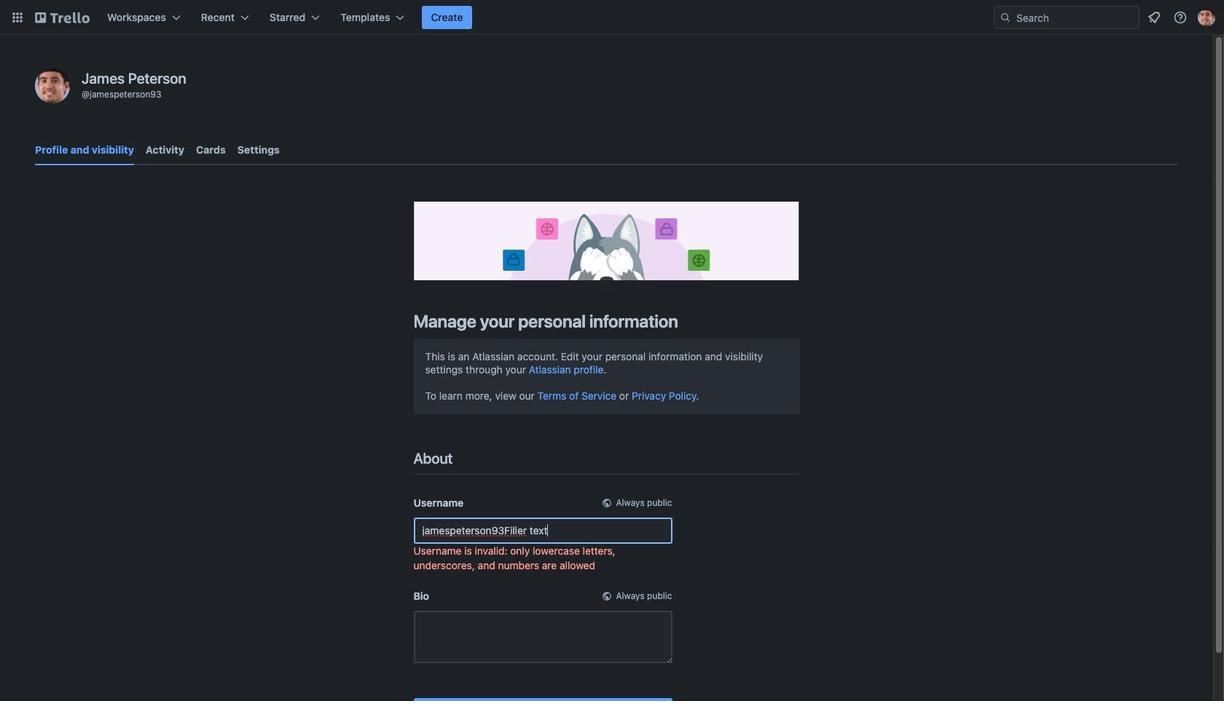 Task type: describe. For each thing, give the bounding box(es) containing it.
james peterson (jamespeterson93) image
[[1198, 9, 1216, 26]]

james peterson (jamespeterson93) image
[[35, 69, 70, 103]]

Search field
[[994, 6, 1140, 29]]



Task type: vqa. For each thing, say whether or not it's contained in the screenshot.
James Peterson (jamespeterson93) icon
yes



Task type: locate. For each thing, give the bounding box(es) containing it.
0 notifications image
[[1146, 9, 1163, 26]]

primary element
[[0, 0, 1224, 35]]

None text field
[[414, 518, 672, 544], [414, 611, 672, 664], [414, 518, 672, 544], [414, 611, 672, 664]]

back to home image
[[35, 6, 90, 29]]

search image
[[1000, 12, 1012, 23]]

open information menu image
[[1173, 10, 1188, 25]]



